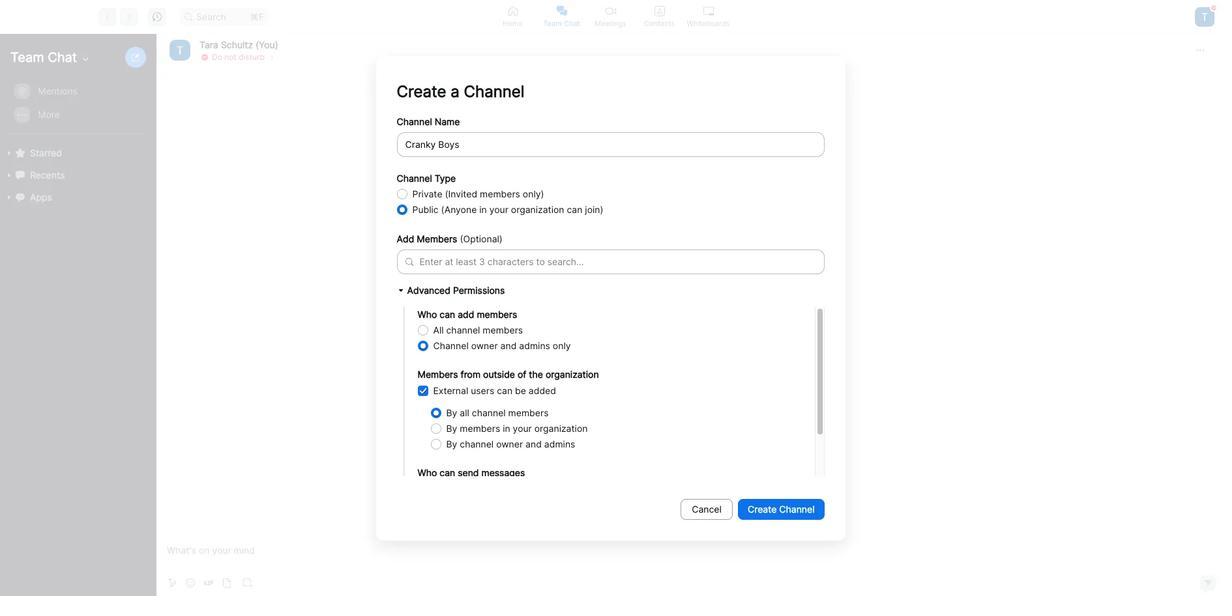 Task type: vqa. For each thing, say whether or not it's contained in the screenshot.
search...
yes



Task type: locate. For each thing, give the bounding box(es) containing it.
can up all
[[440, 309, 455, 320]]

do not disturb image
[[1211, 5, 1217, 10]]

organization
[[511, 204, 564, 215], [546, 369, 599, 380], [534, 423, 588, 434]]

be
[[515, 385, 526, 396]]

0 horizontal spatial in
[[479, 204, 487, 215]]

1 vertical spatial who
[[418, 467, 437, 478]]

cancel
[[692, 504, 722, 515]]

1 horizontal spatial chat
[[564, 19, 580, 28]]

1 vertical spatial admins
[[544, 439, 575, 450]]

your for members
[[489, 204, 509, 215]]

team chat
[[543, 19, 580, 28], [10, 50, 77, 65]]

owner down all channel members
[[471, 340, 498, 351]]

who for who can send messages
[[418, 467, 437, 478]]

channel up channel type, private (invited members only) icon
[[397, 172, 432, 184]]

0 vertical spatial chat
[[564, 19, 580, 28]]

meetings
[[595, 19, 626, 28]]

0 vertical spatial channel
[[446, 324, 480, 335]]

members up external
[[418, 369, 458, 380]]

team chat image
[[556, 6, 567, 16], [556, 6, 567, 16]]

profile contact image
[[654, 6, 665, 16], [654, 6, 665, 16]]

channel type, public (anyone in your organization can join) image
[[397, 204, 407, 215]]

whiteboards button
[[684, 0, 733, 33]]

channel up the who can send messages
[[460, 439, 494, 450]]

users
[[471, 385, 494, 396]]

channel for channel owner and admins only
[[433, 340, 469, 351]]

to
[[536, 256, 545, 267]]

members up enter
[[417, 233, 457, 244]]

organization down 'only'
[[546, 369, 599, 380]]

organization for private (invited members only)
[[511, 204, 564, 215]]

team chat left the meetings on the top
[[543, 19, 580, 28]]

who can add members, all channel members image
[[418, 325, 428, 335]]

add
[[397, 233, 414, 244]]

who
[[418, 309, 437, 320], [418, 467, 437, 478]]

avatar image
[[1195, 7, 1215, 26]]

3
[[479, 256, 485, 267]]

channel for channel type
[[397, 172, 432, 184]]

admins left 'only'
[[519, 340, 550, 351]]

can
[[567, 204, 582, 215], [440, 309, 455, 320], [497, 385, 513, 396], [440, 467, 455, 478]]

by for by channel owner and admins
[[446, 439, 457, 450]]

video on image
[[605, 6, 616, 16], [605, 6, 616, 16]]

search...
[[547, 256, 584, 267]]

schultz
[[221, 39, 253, 50]]

advanced permissions
[[407, 285, 505, 296]]

3 by from the top
[[446, 439, 457, 450]]

magnifier image
[[185, 13, 192, 21], [185, 13, 192, 21], [405, 258, 413, 266]]

channel down add
[[446, 324, 480, 335]]

can left 'send'
[[440, 467, 455, 478]]

owner down by members in your organization
[[496, 439, 523, 450]]

1 horizontal spatial team chat
[[543, 19, 580, 28]]

screenshot image
[[243, 579, 252, 588], [243, 579, 252, 588]]

team
[[543, 19, 562, 28], [10, 50, 44, 65]]

in
[[479, 204, 487, 215], [503, 423, 510, 434]]

channel inside option group
[[433, 340, 469, 351]]

whiteboard small image
[[703, 6, 714, 16]]

0 vertical spatial your
[[489, 204, 509, 215]]

create right cancel
[[748, 504, 777, 515]]

Channel Name text field
[[397, 132, 824, 157]]

create up channel name in the top left of the page
[[397, 82, 446, 101]]

2 vertical spatial option group
[[431, 405, 815, 452]]

admins
[[519, 340, 550, 351], [544, 439, 575, 450]]

By channel owner and admins button
[[431, 439, 441, 450]]

group containing mentions
[[0, 80, 150, 134]]

chevron right small image
[[268, 52, 276, 62], [268, 54, 276, 62]]

1 vertical spatial by
[[446, 423, 457, 434]]

. external users can be added element
[[433, 383, 556, 399]]

channel down '. external users can be added' element
[[472, 407, 506, 418]]

do not disturb image
[[1211, 5, 1217, 10], [201, 54, 208, 60], [201, 54, 208, 60]]

organization up collect
[[534, 423, 588, 434]]

contacts button
[[635, 0, 684, 33]]

add
[[458, 309, 474, 320]]

outside
[[483, 369, 515, 380]]

at
[[445, 256, 453, 267]]

members
[[480, 188, 520, 199], [477, 309, 517, 320], [483, 324, 523, 335], [508, 407, 549, 418], [460, 423, 500, 434]]

1 vertical spatial your
[[513, 423, 532, 434]]

and
[[500, 340, 517, 351], [526, 439, 542, 450], [762, 443, 778, 454]]

chat left the meetings on the top
[[564, 19, 580, 28]]

1 horizontal spatial team
[[543, 19, 562, 28]]

tab list
[[488, 0, 733, 33]]

name
[[435, 116, 460, 127]]

who can add members, channel owner and admins only image
[[418, 341, 428, 351]]

0 horizontal spatial and
[[500, 340, 517, 351]]

2 who from the top
[[418, 467, 437, 478]]

and up the members from outside of the organization
[[500, 340, 517, 351]]

private
[[412, 188, 442, 199]]

0 horizontal spatial your
[[489, 204, 509, 215]]

0 horizontal spatial chat
[[48, 50, 77, 65]]

0 vertical spatial members
[[417, 233, 457, 244]]

who can send messages
[[418, 467, 525, 478]]

1 who from the top
[[418, 309, 437, 320]]

team right 'home'
[[543, 19, 562, 28]]

1 horizontal spatial create
[[748, 504, 777, 515]]

0 horizontal spatial create
[[397, 82, 446, 101]]

channel inside "button"
[[779, 504, 815, 515]]

your up by channel owner and admins
[[513, 423, 532, 434]]

magnifier image
[[405, 258, 413, 266]]

channel owner and admins only
[[433, 340, 571, 351]]

channel down all
[[433, 340, 469, 351]]

0 vertical spatial team chat
[[543, 19, 580, 28]]

added
[[529, 385, 556, 396]]

channel left name
[[397, 116, 432, 127]]

organization down only)
[[511, 204, 564, 215]]

members up channel owner and admins only
[[483, 324, 523, 335]]

channel for members
[[446, 324, 480, 335]]

1 horizontal spatial your
[[513, 423, 532, 434]]

tree containing mentions
[[0, 78, 154, 222]]

group
[[0, 80, 150, 134]]

channel right a
[[464, 82, 525, 101]]

and right files
[[762, 443, 778, 454]]

0 horizontal spatial team chat
[[10, 50, 77, 65]]

owner
[[471, 340, 498, 351], [496, 439, 523, 450]]

channel
[[446, 324, 480, 335], [472, 407, 506, 418], [460, 439, 494, 450]]

0 vertical spatial owner
[[471, 340, 498, 351]]

who can add members
[[418, 309, 517, 320]]

by right by members in your organization image
[[446, 423, 457, 434]]

home button
[[488, 0, 537, 33]]

By all channel members button
[[431, 408, 441, 418]]

0 vertical spatial option group
[[397, 186, 824, 217]]

channel down links on the right
[[779, 504, 815, 515]]

join)
[[585, 204, 603, 215]]

channel
[[464, 82, 525, 101], [397, 116, 432, 127], [397, 172, 432, 184], [433, 340, 469, 351], [779, 504, 815, 515]]

permissions
[[453, 285, 505, 296]]

1 horizontal spatial in
[[503, 423, 510, 434]]

1 vertical spatial in
[[503, 423, 510, 434]]

links
[[781, 443, 800, 454]]

whiteboard small image
[[703, 6, 714, 16]]

by channel owner and admins
[[446, 439, 575, 450]]

0 vertical spatial who
[[418, 309, 437, 320]]

or
[[708, 443, 717, 454]]

2 vertical spatial channel
[[460, 439, 494, 450]]

tree
[[0, 78, 154, 222]]

create inside "button"
[[748, 504, 777, 515]]

(anyone
[[441, 204, 477, 215]]

in down private (invited members only)
[[479, 204, 487, 215]]

mentions
[[38, 85, 78, 96]]

(optional)
[[460, 233, 503, 244]]

by for by all channel members
[[446, 407, 457, 418]]

ideas,
[[607, 443, 633, 454]]

Channel Type, Private (Invited members only) button
[[397, 189, 407, 199]]

private (invited members only)
[[412, 188, 544, 199]]

in up by channel owner and admins
[[503, 423, 510, 434]]

members down all
[[460, 423, 500, 434]]

2 vertical spatial by
[[446, 439, 457, 450]]

team inside 'button'
[[543, 19, 562, 28]]

(you)
[[256, 39, 278, 50]]

chat inside team chat 'button'
[[564, 19, 580, 28]]

your
[[489, 204, 509, 215], [513, 423, 532, 434]]

can left the be
[[497, 385, 513, 396]]

2 horizontal spatial and
[[762, 443, 778, 454]]

channel type, private (invited members only) image
[[397, 189, 407, 199]]

by channel owner and admins image
[[431, 439, 441, 450]]

files
[[742, 443, 759, 454]]

2 by from the top
[[446, 423, 457, 434]]

members
[[417, 233, 457, 244], [418, 369, 458, 380]]

type
[[435, 172, 456, 184]]

1 vertical spatial team
[[10, 50, 44, 65]]

option group
[[397, 186, 824, 217], [418, 322, 815, 354], [431, 405, 815, 452]]

1 vertical spatial option group
[[418, 322, 815, 354]]

option group containing all channel members
[[418, 322, 815, 354]]

in for members
[[503, 423, 510, 434]]

1 by from the top
[[446, 407, 457, 418]]

0 vertical spatial in
[[479, 204, 487, 215]]

1 vertical spatial chat
[[48, 50, 77, 65]]

from
[[461, 369, 481, 380]]

search
[[196, 11, 226, 22]]

public
[[412, 204, 439, 215]]

admins down by members in your organization
[[544, 439, 575, 450]]

0 vertical spatial team
[[543, 19, 562, 28]]

do not disturb
[[212, 52, 265, 62]]

characters
[[488, 256, 534, 267]]

chat
[[564, 19, 580, 28], [48, 50, 77, 65]]

a
[[451, 82, 460, 101]]

all channel members
[[433, 324, 523, 335]]

None text field
[[420, 255, 422, 269]]

0 vertical spatial organization
[[511, 204, 564, 215]]

create channel button
[[738, 499, 824, 520]]

option group containing private (invited members only)
[[397, 186, 824, 217]]

and down by members in your organization
[[526, 439, 542, 450]]

by right by channel owner and admins icon at the left bottom of the page
[[446, 439, 457, 450]]

who down by channel owner and admins icon at the left bottom of the page
[[418, 467, 437, 478]]

0 vertical spatial create
[[397, 82, 446, 101]]

create
[[397, 82, 446, 101], [748, 504, 777, 515]]

the
[[529, 369, 543, 380]]

your for channel
[[513, 423, 532, 434]]

your down private (invited members only)
[[489, 204, 509, 215]]

1 vertical spatial team chat
[[10, 50, 77, 65]]

who up who can add members, all channel members button
[[418, 309, 437, 320]]

team up mentions
[[10, 50, 44, 65]]

2 vertical spatial organization
[[534, 423, 588, 434]]

messages,
[[659, 443, 705, 454]]

all
[[460, 407, 469, 418]]

public (anyone in your organization can join)
[[412, 204, 603, 215]]

home
[[503, 19, 523, 28]]

2 chevron right small image from the top
[[268, 54, 276, 62]]

0 vertical spatial by
[[446, 407, 457, 418]]

team chat up mentions
[[10, 50, 77, 65]]

1 vertical spatial create
[[748, 504, 777, 515]]

save
[[719, 443, 739, 454]]

home small image
[[508, 6, 518, 16], [508, 6, 518, 16]]

Who can add members, All channel members button
[[418, 325, 428, 335]]

chat up mentions
[[48, 50, 77, 65]]

by left all
[[446, 407, 457, 418]]

triangle right image
[[397, 287, 405, 294], [397, 287, 405, 294]]

create for create channel
[[748, 504, 777, 515]]



Task type: describe. For each thing, give the bounding box(es) containing it.
channel name
[[397, 116, 460, 127]]

messages
[[481, 467, 525, 478]]

team chat inside 'button'
[[543, 19, 580, 28]]

collect ideas, draft messages, or save files and links
[[575, 443, 800, 454]]

create for create a channel
[[397, 82, 446, 101]]

1 vertical spatial organization
[[546, 369, 599, 380]]

by all channel members image
[[431, 408, 441, 418]]

members from outside of the organization
[[418, 369, 599, 380]]

0 vertical spatial admins
[[519, 340, 550, 351]]

by all channel members
[[446, 407, 549, 418]]

in for (anyone
[[479, 204, 487, 215]]

tara schultz (you)
[[200, 39, 278, 50]]

add members (optional)
[[397, 233, 503, 244]]

Who can add members, Channel owner and admins only button
[[418, 341, 428, 351]]

who for who can add members
[[418, 309, 437, 320]]

Channel Type, Public (Anyone in your organization can join) button
[[397, 204, 407, 215]]

option group containing by all channel members
[[431, 405, 815, 452]]

channel for owner
[[460, 439, 494, 450]]

1 horizontal spatial and
[[526, 439, 542, 450]]

draft
[[636, 443, 656, 454]]

enter at least 3 characters to search...
[[420, 256, 584, 267]]

tab list containing home
[[488, 0, 733, 33]]

least
[[456, 256, 477, 267]]

of
[[518, 369, 526, 380]]

members up by members in your organization
[[508, 407, 549, 418]]

advanced permissions button
[[397, 281, 824, 300]]

external users can be added
[[433, 385, 556, 396]]

0 horizontal spatial team
[[10, 50, 44, 65]]

whiteboards
[[687, 19, 730, 28]]

only
[[553, 340, 571, 351]]

new image
[[132, 53, 140, 61]]

channel for channel name
[[397, 116, 432, 127]]

⌘f
[[250, 11, 264, 22]]

only)
[[523, 188, 544, 199]]

option group for who can add members
[[418, 322, 815, 354]]

1 vertical spatial members
[[418, 369, 458, 380]]

1 chevron right small image from the top
[[268, 52, 276, 62]]

Members from outside of the organization, external users can be added button
[[418, 386, 428, 396]]

by for by members in your organization
[[446, 423, 457, 434]]

1 vertical spatial channel
[[472, 407, 506, 418]]

(invited
[[445, 188, 477, 199]]

team chat button
[[537, 0, 586, 33]]

create channel
[[748, 504, 815, 515]]

By members in your organization button
[[431, 424, 441, 434]]

1 vertical spatial owner
[[496, 439, 523, 450]]

all
[[433, 324, 444, 335]]

more
[[38, 109, 60, 120]]

organization for by all channel members
[[534, 423, 588, 434]]

by members in your organization image
[[431, 424, 441, 434]]

tara
[[200, 39, 218, 50]]

by members in your organization
[[446, 423, 588, 434]]

send
[[458, 467, 479, 478]]

contacts
[[644, 19, 675, 28]]

channel type
[[397, 172, 456, 184]]

enter
[[420, 256, 442, 267]]

disturb
[[239, 52, 265, 62]]

mentions button
[[9, 80, 150, 102]]

create a channel
[[397, 82, 525, 101]]

do
[[212, 52, 222, 62]]

advanced
[[407, 285, 451, 296]]

new image
[[132, 53, 140, 61]]

cancel button
[[681, 499, 733, 520]]

members up all channel members
[[477, 309, 517, 320]]

collect
[[575, 443, 605, 454]]

more button
[[9, 104, 150, 126]]

option group for channel type
[[397, 186, 824, 217]]

not
[[224, 52, 236, 62]]

members up public (anyone in your organization can join) in the top of the page
[[480, 188, 520, 199]]

meetings button
[[586, 0, 635, 33]]

can left 'join)' at the left top of page
[[567, 204, 582, 215]]

external
[[433, 385, 468, 396]]



